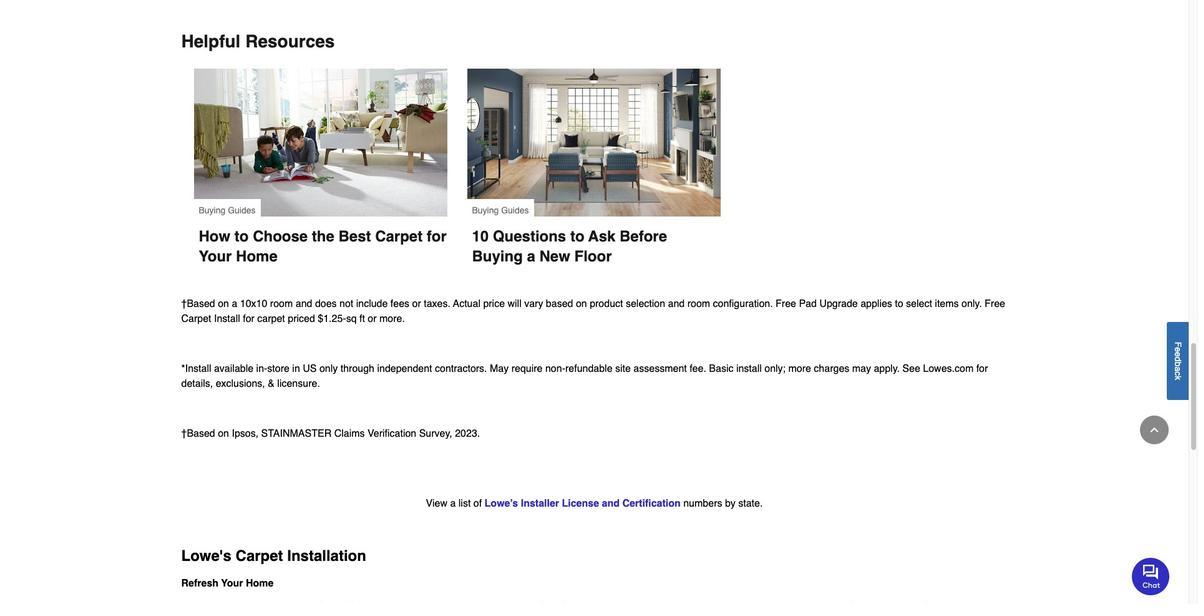 Task type: describe. For each thing, give the bounding box(es) containing it.
buying for 10
[[472, 205, 499, 215]]

list
[[459, 498, 471, 509]]

1 horizontal spatial or
[[412, 298, 421, 309]]

2 room from the left
[[688, 298, 710, 309]]

2 horizontal spatial and
[[668, 298, 685, 309]]

lowe's installer license and certification link
[[485, 498, 681, 509]]

10 questions to ask before buying a new floor
[[472, 228, 671, 265]]

for inside the '*install available in-store in us only through independent contractors. may require non-refundable site assessment fee. basic install only; more charges may apply. see lowes.com for details, exclusions, & licensure.'
[[977, 363, 988, 374]]

2 vertical spatial carpet
[[236, 547, 283, 565]]

actual
[[453, 298, 481, 309]]

only;
[[765, 363, 786, 374]]

a woman and young boy lying on the floor reading a book together. image
[[194, 69, 447, 216]]

apply.
[[874, 363, 900, 374]]

buying for how
[[199, 205, 226, 215]]

numbers
[[684, 498, 722, 509]]

installer
[[521, 498, 559, 509]]

to inside the 10 questions to ask before buying a new floor
[[570, 228, 585, 245]]

applies
[[861, 298, 892, 309]]

basic
[[709, 363, 734, 374]]

view a list of lowe's installer license and certification numbers by state.
[[426, 498, 763, 509]]

a inside the 10 questions to ask before buying a new floor
[[527, 248, 535, 265]]

priced
[[288, 313, 315, 324]]

install
[[214, 313, 240, 324]]

guides for questions
[[501, 205, 529, 215]]

select
[[906, 298, 932, 309]]

1 e from the top
[[1173, 347, 1183, 352]]

f
[[1173, 342, 1183, 347]]

assessment
[[634, 363, 687, 374]]

configuration.
[[713, 298, 773, 309]]

2023.
[[455, 428, 480, 439]]

more.
[[379, 313, 405, 324]]

licensure.
[[277, 378, 320, 389]]

on for †based on a 10x10 room and does not include fees or taxes. actual price will vary based on product selection and room configuration. free pad upgrade applies to select items only. free carpet install for carpet priced $1.25-sq ft or more.
[[218, 298, 229, 309]]

on for †based on ipsos, stainmaster claims verification survey, 2023.
[[218, 428, 229, 439]]

1 vertical spatial or
[[368, 313, 377, 324]]

choose
[[253, 228, 308, 245]]

state.
[[739, 498, 763, 509]]

available
[[214, 363, 253, 374]]

site
[[615, 363, 631, 374]]

carpet inside how to choose the best carpet for your home
[[375, 228, 423, 245]]

d
[[1173, 357, 1183, 362]]

price
[[483, 298, 505, 309]]

lowe's carpet installation
[[181, 547, 366, 565]]

carpet
[[257, 313, 285, 324]]

may
[[852, 363, 871, 374]]

charges
[[814, 363, 850, 374]]

based
[[546, 298, 573, 309]]

us
[[303, 363, 317, 374]]

a living room with a white sofa, two blue armchairs, a sisal rug and light hardwood flooring. image
[[467, 69, 721, 216]]

10x10
[[240, 298, 267, 309]]

in-
[[256, 363, 267, 374]]

contractors.
[[435, 363, 487, 374]]

details,
[[181, 378, 213, 389]]

of
[[474, 498, 482, 509]]

before
[[620, 228, 667, 245]]

fees
[[391, 298, 410, 309]]

only.
[[962, 298, 982, 309]]

ask
[[588, 228, 616, 245]]

on right based
[[576, 298, 587, 309]]

a left list
[[450, 498, 456, 509]]

items
[[935, 298, 959, 309]]

more
[[789, 363, 811, 374]]

*install
[[181, 363, 211, 374]]

lowe's
[[181, 547, 231, 565]]

verification
[[368, 428, 416, 439]]

see
[[903, 363, 921, 374]]

guides for to
[[228, 205, 256, 215]]

through
[[341, 363, 375, 374]]

upgrade
[[820, 298, 858, 309]]

c
[[1173, 371, 1183, 376]]

1 free from the left
[[776, 298, 796, 309]]

f e e d b a c k
[[1173, 342, 1183, 380]]

pad
[[799, 298, 817, 309]]

installation
[[287, 547, 366, 565]]

how
[[199, 228, 230, 245]]

license
[[562, 498, 599, 509]]

lowe's
[[485, 498, 518, 509]]

the
[[312, 228, 334, 245]]

1 room from the left
[[270, 298, 293, 309]]

new
[[540, 248, 570, 265]]

will
[[508, 298, 522, 309]]

$1.25-
[[318, 313, 346, 324]]



Task type: locate. For each thing, give the bounding box(es) containing it.
non-
[[545, 363, 565, 374]]

ft
[[360, 313, 365, 324]]

and right the license
[[602, 498, 620, 509]]

chat invite button image
[[1132, 557, 1170, 595]]

only
[[320, 363, 338, 374]]

for down 10x10
[[243, 313, 255, 324]]

guides up questions
[[501, 205, 529, 215]]

include
[[356, 298, 388, 309]]

on up the install at left bottom
[[218, 298, 229, 309]]

1 buying guides from the left
[[199, 205, 256, 215]]

1 †based from the top
[[181, 298, 215, 309]]

buying
[[199, 205, 226, 215], [472, 205, 499, 215], [472, 248, 523, 265]]

certification
[[623, 498, 681, 509]]

refresh
[[181, 578, 219, 589]]

install
[[736, 363, 762, 374]]

how to choose the best carpet for your home
[[199, 228, 451, 265]]

0 vertical spatial your
[[199, 248, 232, 265]]

home inside how to choose the best carpet for your home
[[236, 248, 278, 265]]

require
[[512, 363, 543, 374]]

0 horizontal spatial carpet
[[181, 313, 211, 324]]

0 horizontal spatial guides
[[228, 205, 256, 215]]

1 horizontal spatial guides
[[501, 205, 529, 215]]

2 free from the left
[[985, 298, 1006, 309]]

for right lowes.com
[[977, 363, 988, 374]]

free right only.
[[985, 298, 1006, 309]]

and up priced at bottom left
[[296, 298, 312, 309]]

helpful
[[181, 31, 241, 51]]

to inside how to choose the best carpet for your home
[[235, 228, 249, 245]]

2 horizontal spatial for
[[977, 363, 988, 374]]

1 horizontal spatial for
[[427, 228, 447, 245]]

to
[[235, 228, 249, 245], [570, 228, 585, 245], [895, 298, 904, 309]]

for
[[427, 228, 447, 245], [243, 313, 255, 324], [977, 363, 988, 374]]

0 vertical spatial for
[[427, 228, 447, 245]]

1 vertical spatial †based
[[181, 428, 215, 439]]

buying up how
[[199, 205, 226, 215]]

or right the ft
[[368, 313, 377, 324]]

1 horizontal spatial room
[[688, 298, 710, 309]]

f e e d b a c k button
[[1167, 322, 1189, 400]]

to left select
[[895, 298, 904, 309]]

room up carpet
[[270, 298, 293, 309]]

carpet right "best"
[[375, 228, 423, 245]]

k
[[1173, 376, 1183, 380]]

buying up '10'
[[472, 205, 499, 215]]

your right refresh
[[221, 578, 243, 589]]

†based up the install at left bottom
[[181, 298, 215, 309]]

0 horizontal spatial buying guides
[[199, 205, 256, 215]]

and
[[296, 298, 312, 309], [668, 298, 685, 309], [602, 498, 620, 509]]

free
[[776, 298, 796, 309], [985, 298, 1006, 309]]

1 vertical spatial your
[[221, 578, 243, 589]]

a inside f e e d b a c k "button"
[[1173, 366, 1183, 371]]

buying inside the 10 questions to ask before buying a new floor
[[472, 248, 523, 265]]

exclusions,
[[216, 378, 265, 389]]

b
[[1173, 362, 1183, 366]]

2 buying guides from the left
[[472, 205, 529, 215]]

1 horizontal spatial free
[[985, 298, 1006, 309]]

in
[[292, 363, 300, 374]]

buying guides for questions
[[472, 205, 529, 215]]

1 horizontal spatial and
[[602, 498, 620, 509]]

0 vertical spatial home
[[236, 248, 278, 265]]

†based
[[181, 298, 215, 309], [181, 428, 215, 439]]

to left ask
[[570, 228, 585, 245]]

0 horizontal spatial room
[[270, 298, 293, 309]]

helpful resources
[[181, 31, 335, 51]]

sq
[[346, 313, 357, 324]]

not
[[340, 298, 353, 309]]

store
[[267, 363, 290, 374]]

†based on a 10x10 room and does not include fees or taxes. actual price will vary based on product selection and room configuration. free pad upgrade applies to select items only. free carpet install for carpet priced $1.25-sq ft or more.
[[181, 298, 1006, 324]]

0 horizontal spatial or
[[368, 313, 377, 324]]

†based left ipsos,
[[181, 428, 215, 439]]

buying guides for to
[[199, 205, 256, 215]]

home down lowe's carpet installation
[[246, 578, 274, 589]]

for left '10'
[[427, 228, 447, 245]]

stainmaster
[[261, 428, 332, 439]]

guides
[[228, 205, 256, 215], [501, 205, 529, 215]]

your down how
[[199, 248, 232, 265]]

2 guides from the left
[[501, 205, 529, 215]]

carpet up refresh your home
[[236, 547, 283, 565]]

guides up how
[[228, 205, 256, 215]]

1 vertical spatial carpet
[[181, 313, 211, 324]]

carpet left the install at left bottom
[[181, 313, 211, 324]]

fee.
[[690, 363, 706, 374]]

buying guides
[[199, 205, 256, 215], [472, 205, 529, 215]]

†based for †based on ipsos, stainmaster claims verification survey, 2023.
[[181, 428, 215, 439]]

0 vertical spatial †based
[[181, 298, 215, 309]]

selection
[[626, 298, 665, 309]]

1 vertical spatial for
[[243, 313, 255, 324]]

buying guides up '10'
[[472, 205, 529, 215]]

e up "b"
[[1173, 352, 1183, 357]]

may
[[490, 363, 509, 374]]

carpet inside the †based on a 10x10 room and does not include fees or taxes. actual price will vary based on product selection and room configuration. free pad upgrade applies to select items only. free carpet install for carpet priced $1.25-sq ft or more.
[[181, 313, 211, 324]]

2 e from the top
[[1173, 352, 1183, 357]]

2 horizontal spatial carpet
[[375, 228, 423, 245]]

a down questions
[[527, 248, 535, 265]]

ipsos,
[[232, 428, 258, 439]]

floor
[[575, 248, 612, 265]]

to right how
[[235, 228, 249, 245]]

refresh your home
[[181, 578, 274, 589]]

e
[[1173, 347, 1183, 352], [1173, 352, 1183, 357]]

buying down '10'
[[472, 248, 523, 265]]

lowes.com
[[923, 363, 974, 374]]

1 vertical spatial home
[[246, 578, 274, 589]]

on left ipsos,
[[218, 428, 229, 439]]

your inside how to choose the best carpet for your home
[[199, 248, 232, 265]]

resources
[[245, 31, 335, 51]]

to inside the †based on a 10x10 room and does not include fees or taxes. actual price will vary based on product selection and room configuration. free pad upgrade applies to select items only. free carpet install for carpet priced $1.25-sq ft or more.
[[895, 298, 904, 309]]

room
[[270, 298, 293, 309], [688, 298, 710, 309]]

0 horizontal spatial to
[[235, 228, 249, 245]]

1 horizontal spatial carpet
[[236, 547, 283, 565]]

home down choose
[[236, 248, 278, 265]]

0 horizontal spatial free
[[776, 298, 796, 309]]

questions
[[493, 228, 566, 245]]

chevron up image
[[1148, 424, 1161, 436]]

1 guides from the left
[[228, 205, 256, 215]]

your
[[199, 248, 232, 265], [221, 578, 243, 589]]

scroll to top element
[[1140, 416, 1169, 444]]

by
[[725, 498, 736, 509]]

free left pad
[[776, 298, 796, 309]]

†based inside the †based on a 10x10 room and does not include fees or taxes. actual price will vary based on product selection and room configuration. free pad upgrade applies to select items only. free carpet install for carpet priced $1.25-sq ft or more.
[[181, 298, 215, 309]]

2 horizontal spatial to
[[895, 298, 904, 309]]

or
[[412, 298, 421, 309], [368, 313, 377, 324]]

2 vertical spatial for
[[977, 363, 988, 374]]

0 horizontal spatial for
[[243, 313, 255, 324]]

or right fees
[[412, 298, 421, 309]]

independent
[[377, 363, 432, 374]]

1 horizontal spatial buying guides
[[472, 205, 529, 215]]

carpet
[[375, 228, 423, 245], [181, 313, 211, 324], [236, 547, 283, 565]]

0 vertical spatial carpet
[[375, 228, 423, 245]]

†based on ipsos, stainmaster claims verification survey, 2023.
[[181, 428, 480, 439]]

for inside how to choose the best carpet for your home
[[427, 228, 447, 245]]

0 vertical spatial or
[[412, 298, 421, 309]]

view
[[426, 498, 448, 509]]

room left configuration.
[[688, 298, 710, 309]]

taxes.
[[424, 298, 451, 309]]

claims
[[334, 428, 365, 439]]

a up k
[[1173, 366, 1183, 371]]

refundable
[[565, 363, 613, 374]]

for inside the †based on a 10x10 room and does not include fees or taxes. actual price will vary based on product selection and room configuration. free pad upgrade applies to select items only. free carpet install for carpet priced $1.25-sq ft or more.
[[243, 313, 255, 324]]

a inside the †based on a 10x10 room and does not include fees or taxes. actual price will vary based on product selection and room configuration. free pad upgrade applies to select items only. free carpet install for carpet priced $1.25-sq ft or more.
[[232, 298, 237, 309]]

e up d
[[1173, 347, 1183, 352]]

†based for †based on a 10x10 room and does not include fees or taxes. actual price will vary based on product selection and room configuration. free pad upgrade applies to select items only. free carpet install for carpet priced $1.25-sq ft or more.
[[181, 298, 215, 309]]

and right selection
[[668, 298, 685, 309]]

buying guides up how
[[199, 205, 256, 215]]

2 †based from the top
[[181, 428, 215, 439]]

10
[[472, 228, 489, 245]]

a up the install at left bottom
[[232, 298, 237, 309]]

*install available in-store in us only through independent contractors. may require non-refundable site assessment fee. basic install only; more charges may apply. see lowes.com for details, exclusions, & licensure.
[[181, 363, 988, 389]]

survey,
[[419, 428, 452, 439]]

1 horizontal spatial to
[[570, 228, 585, 245]]

best
[[339, 228, 371, 245]]

0 horizontal spatial and
[[296, 298, 312, 309]]

&
[[268, 378, 275, 389]]



Task type: vqa. For each thing, say whether or not it's contained in the screenshot.
e
yes



